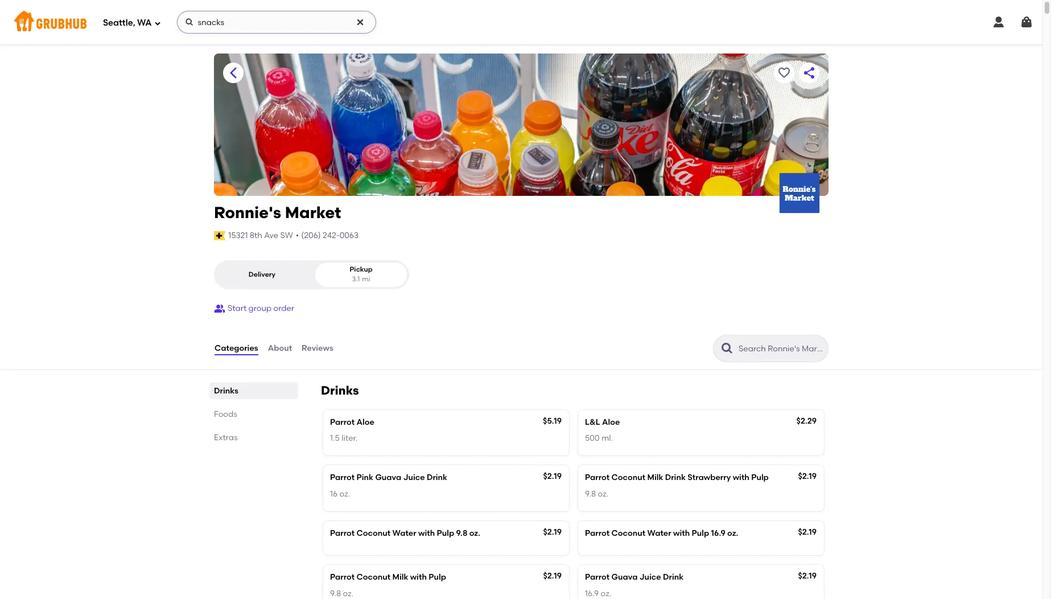 Task type: vqa. For each thing, say whether or not it's contained in the screenshot.
bottommost The Guava
yes



Task type: describe. For each thing, give the bounding box(es) containing it.
ave
[[264, 230, 279, 240]]

parrot aloe
[[330, 417, 375, 427]]

start group order
[[228, 303, 294, 313]]

oz. for parrot pink guava juice drink
[[340, 489, 350, 499]]

1.5 liter.
[[330, 433, 358, 443]]

Search for food, convenience, alcohol... search field
[[177, 11, 376, 34]]

parrot for parrot pink guava juice drink
[[330, 473, 355, 483]]

0 horizontal spatial svg image
[[154, 20, 161, 26]]

reviews button
[[301, 328, 334, 369]]

delivery
[[249, 270, 276, 278]]

mi
[[362, 275, 371, 283]]

1.5
[[330, 433, 340, 443]]

extras
[[214, 433, 238, 442]]

about
[[268, 343, 292, 353]]

save this restaurant image
[[778, 66, 792, 80]]

9.8 oz. for parrot coconut milk drink strawberry with pulp
[[585, 489, 609, 499]]

l&l
[[585, 417, 601, 427]]

order
[[274, 303, 294, 313]]

foods tab
[[214, 408, 294, 420]]

aloe for parrot aloe
[[357, 417, 375, 427]]

extras tab
[[214, 432, 294, 443]]

people icon image
[[214, 303, 226, 314]]

seattle, wa
[[103, 17, 152, 28]]

9.8 for parrot coconut milk drink strawberry with pulp
[[585, 489, 596, 499]]

categories
[[215, 343, 258, 353]]

coconut for parrot coconut milk drink strawberry with pulp
[[612, 473, 646, 483]]

coconut for parrot coconut water with pulp 9.8 oz.
[[357, 528, 391, 538]]

milk for drink
[[648, 473, 664, 483]]

parrot coconut milk drink strawberry with pulp
[[585, 473, 769, 483]]

1 svg image from the left
[[185, 18, 194, 27]]

parrot guava juice drink
[[585, 572, 684, 582]]

sw
[[280, 230, 293, 240]]

2 horizontal spatial svg image
[[1020, 15, 1034, 29]]

pickup
[[350, 265, 373, 273]]

main navigation navigation
[[0, 0, 1043, 44]]

Search Ronnie's Market search field
[[738, 343, 825, 354]]

parrot for parrot aloe
[[330, 417, 355, 427]]

pulp for parrot coconut water with pulp 16.9 oz.
[[692, 528, 710, 538]]

parrot for parrot coconut milk drink strawberry with pulp
[[585, 473, 610, 483]]

$2.19 for parrot coconut milk drink strawberry with pulp
[[799, 472, 817, 481]]

16 oz.
[[330, 489, 350, 499]]

0063
[[340, 230, 359, 240]]

(206) 242-0063 button
[[301, 230, 359, 241]]

liter.
[[342, 433, 358, 443]]

start group order button
[[214, 298, 294, 319]]

subscription pass image
[[214, 231, 226, 240]]

oz. for parrot coconut milk drink strawberry with pulp
[[598, 489, 609, 499]]

parrot coconut milk with pulp
[[330, 572, 446, 582]]

drink for parrot guava juice drink
[[663, 572, 684, 582]]

drinks tab
[[214, 385, 294, 397]]

9.8 oz. for parrot coconut milk with pulp
[[330, 589, 354, 598]]

group
[[249, 303, 272, 313]]

500 ml.
[[585, 433, 613, 443]]

9.8 for parrot coconut milk with pulp
[[330, 589, 341, 598]]

categories button
[[214, 328, 259, 369]]

1 vertical spatial guava
[[612, 572, 638, 582]]

about button
[[267, 328, 293, 369]]

• (206) 242-0063
[[296, 230, 359, 240]]

$2.19 for parrot pink guava juice drink
[[544, 472, 562, 481]]



Task type: locate. For each thing, give the bounding box(es) containing it.
500
[[585, 433, 600, 443]]

1 horizontal spatial 16.9
[[712, 528, 726, 538]]

milk for with
[[393, 572, 408, 582]]

pink
[[357, 473, 374, 483]]

1 horizontal spatial 9.8 oz.
[[585, 489, 609, 499]]

1 water from the left
[[393, 528, 417, 538]]

milk
[[648, 473, 664, 483], [393, 572, 408, 582]]

0 horizontal spatial milk
[[393, 572, 408, 582]]

1 aloe from the left
[[357, 417, 375, 427]]

foods
[[214, 409, 237, 419]]

0 horizontal spatial drinks
[[214, 386, 238, 396]]

1 horizontal spatial drinks
[[321, 383, 359, 397]]

0 vertical spatial 16.9
[[712, 528, 726, 538]]

start
[[228, 303, 247, 313]]

parrot for parrot guava juice drink
[[585, 572, 610, 582]]

water up parrot guava juice drink
[[648, 528, 672, 538]]

9.8 oz. down 'parrot coconut milk with pulp'
[[330, 589, 354, 598]]

aloe up liter.
[[357, 417, 375, 427]]

0 horizontal spatial 9.8
[[330, 589, 341, 598]]

1 vertical spatial 9.8 oz.
[[330, 589, 354, 598]]

water up 'parrot coconut milk with pulp'
[[393, 528, 417, 538]]

$2.19 for parrot guava juice drink
[[799, 571, 817, 581]]

1 vertical spatial milk
[[393, 572, 408, 582]]

16.9 oz.
[[585, 589, 612, 598]]

parrot coconut water with pulp 16.9 oz.
[[585, 528, 739, 538]]

3.1
[[352, 275, 360, 283]]

oz. for parrot coconut milk with pulp
[[343, 589, 354, 598]]

242-
[[323, 230, 340, 240]]

water for 9.8
[[393, 528, 417, 538]]

option group containing pickup
[[214, 260, 409, 289]]

pulp for parrot coconut water with pulp 9.8 oz.
[[437, 528, 455, 538]]

drink
[[427, 473, 448, 483], [666, 473, 686, 483], [663, 572, 684, 582]]

caret left icon image
[[227, 66, 240, 80]]

drinks
[[321, 383, 359, 397], [214, 386, 238, 396]]

seattle,
[[103, 17, 135, 28]]

option group
[[214, 260, 409, 289]]

1 vertical spatial juice
[[640, 572, 662, 582]]

0 vertical spatial juice
[[404, 473, 425, 483]]

milk down parrot coconut water with pulp 9.8 oz.
[[393, 572, 408, 582]]

ml.
[[602, 433, 613, 443]]

$2.19 for parrot coconut milk with pulp
[[544, 571, 562, 581]]

ronnie's
[[214, 203, 281, 222]]

oz.
[[340, 489, 350, 499], [598, 489, 609, 499], [470, 528, 481, 538], [728, 528, 739, 538], [343, 589, 354, 598], [601, 589, 612, 598]]

1 horizontal spatial aloe
[[602, 417, 620, 427]]

milk left strawberry at the right
[[648, 473, 664, 483]]

with for parrot coconut water with pulp 16.9 oz.
[[674, 528, 690, 538]]

16
[[330, 489, 338, 499]]

with
[[733, 473, 750, 483], [419, 528, 435, 538], [674, 528, 690, 538], [410, 572, 427, 582]]

15321
[[228, 230, 248, 240]]

coconut
[[612, 473, 646, 483], [357, 528, 391, 538], [612, 528, 646, 538], [357, 572, 391, 582]]

1 horizontal spatial water
[[648, 528, 672, 538]]

1 horizontal spatial svg image
[[356, 18, 365, 27]]

2 horizontal spatial 9.8
[[585, 489, 596, 499]]

strawberry
[[688, 473, 731, 483]]

9.8
[[585, 489, 596, 499], [456, 528, 468, 538], [330, 589, 341, 598]]

juice right pink
[[404, 473, 425, 483]]

0 horizontal spatial 16.9
[[585, 589, 599, 598]]

search icon image
[[721, 342, 735, 355]]

15321 8th ave sw button
[[228, 229, 294, 242]]

drinks up foods
[[214, 386, 238, 396]]

coconut up parrot guava juice drink
[[612, 528, 646, 538]]

0 horizontal spatial water
[[393, 528, 417, 538]]

(206)
[[301, 230, 321, 240]]

parrot
[[330, 417, 355, 427], [330, 473, 355, 483], [585, 473, 610, 483], [330, 528, 355, 538], [585, 528, 610, 538], [330, 572, 355, 582], [585, 572, 610, 582]]

0 horizontal spatial guava
[[375, 473, 402, 483]]

svg image
[[185, 18, 194, 27], [356, 18, 365, 27]]

save this restaurant button
[[774, 63, 795, 83]]

0 horizontal spatial 9.8 oz.
[[330, 589, 354, 598]]

water
[[393, 528, 417, 538], [648, 528, 672, 538]]

2 svg image from the left
[[356, 18, 365, 27]]

drinks inside tab
[[214, 386, 238, 396]]

8th
[[250, 230, 262, 240]]

share icon image
[[803, 66, 817, 80]]

0 horizontal spatial aloe
[[357, 417, 375, 427]]

$2.19
[[544, 472, 562, 481], [799, 472, 817, 481], [544, 527, 562, 537], [799, 527, 817, 537], [544, 571, 562, 581], [799, 571, 817, 581]]

1 vertical spatial 16.9
[[585, 589, 599, 598]]

16.9 down parrot guava juice drink
[[585, 589, 599, 598]]

aloe for l&l aloe
[[602, 417, 620, 427]]

pulp for parrot coconut milk with pulp
[[429, 572, 446, 582]]

parrot coconut water with pulp 9.8 oz.
[[330, 528, 481, 538]]

0 vertical spatial milk
[[648, 473, 664, 483]]

1 horizontal spatial juice
[[640, 572, 662, 582]]

coconut down ml.
[[612, 473, 646, 483]]

parrot for parrot coconut water with pulp 9.8 oz.
[[330, 528, 355, 538]]

coconut for parrot coconut milk with pulp
[[357, 572, 391, 582]]

2 vertical spatial 9.8
[[330, 589, 341, 598]]

drink for parrot coconut milk drink strawberry with pulp
[[666, 473, 686, 483]]

parrot for parrot coconut milk with pulp
[[330, 572, 355, 582]]

market
[[285, 203, 341, 222]]

•
[[296, 230, 299, 240]]

2 aloe from the left
[[602, 417, 620, 427]]

with for parrot coconut water with pulp 9.8 oz.
[[419, 528, 435, 538]]

2 water from the left
[[648, 528, 672, 538]]

16.9 down strawberry at the right
[[712, 528, 726, 538]]

reviews
[[302, 343, 334, 353]]

9.8 oz. down 500 ml.
[[585, 489, 609, 499]]

coconut for parrot coconut water with pulp 16.9 oz.
[[612, 528, 646, 538]]

wa
[[137, 17, 152, 28]]

ronnie's market
[[214, 203, 341, 222]]

0 vertical spatial 9.8 oz.
[[585, 489, 609, 499]]

aloe up ml.
[[602, 417, 620, 427]]

parrot for parrot coconut water with pulp 16.9 oz.
[[585, 528, 610, 538]]

15321 8th ave sw
[[228, 230, 293, 240]]

l&l aloe
[[585, 417, 620, 427]]

0 vertical spatial 9.8
[[585, 489, 596, 499]]

aloe
[[357, 417, 375, 427], [602, 417, 620, 427]]

9.8 oz.
[[585, 489, 609, 499], [330, 589, 354, 598]]

16.9
[[712, 528, 726, 538], [585, 589, 599, 598]]

coconut down parrot coconut water with pulp 9.8 oz.
[[357, 572, 391, 582]]

pickup 3.1 mi
[[350, 265, 373, 283]]

drinks up parrot aloe
[[321, 383, 359, 397]]

coconut up 'parrot coconut milk with pulp'
[[357, 528, 391, 538]]

1 horizontal spatial 9.8
[[456, 528, 468, 538]]

pulp
[[752, 473, 769, 483], [437, 528, 455, 538], [692, 528, 710, 538], [429, 572, 446, 582]]

0 vertical spatial guava
[[375, 473, 402, 483]]

1 horizontal spatial milk
[[648, 473, 664, 483]]

$5.19
[[543, 416, 562, 426]]

0 horizontal spatial svg image
[[185, 18, 194, 27]]

juice
[[404, 473, 425, 483], [640, 572, 662, 582]]

with for parrot coconut milk with pulp
[[410, 572, 427, 582]]

water for 16.9
[[648, 528, 672, 538]]

parrot pink guava juice drink
[[330, 473, 448, 483]]

$2.29
[[797, 416, 817, 426]]

juice down parrot coconut water with pulp 16.9 oz.
[[640, 572, 662, 582]]

guava
[[375, 473, 402, 483], [612, 572, 638, 582]]

0 horizontal spatial juice
[[404, 473, 425, 483]]

oz. for parrot guava juice drink
[[601, 589, 612, 598]]

1 horizontal spatial guava
[[612, 572, 638, 582]]

1 horizontal spatial svg image
[[993, 15, 1006, 29]]

1 vertical spatial 9.8
[[456, 528, 468, 538]]

ronnie's market logo image
[[780, 173, 820, 213]]

svg image
[[993, 15, 1006, 29], [1020, 15, 1034, 29], [154, 20, 161, 26]]



